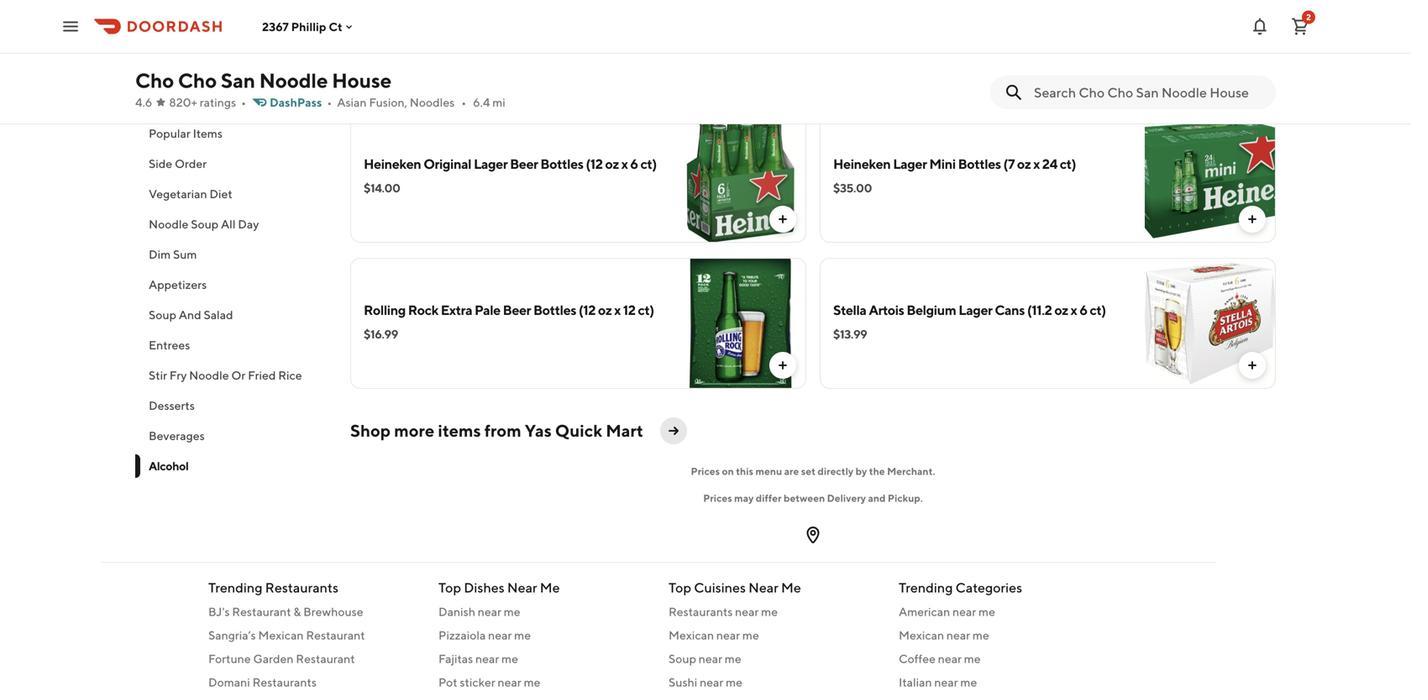 Task type: locate. For each thing, give the bounding box(es) containing it.
2 vertical spatial restaurants
[[252, 675, 317, 689]]

near down danish near me in the bottom of the page
[[488, 628, 512, 642]]

soup near me
[[669, 652, 741, 666]]

820+
[[169, 95, 197, 109]]

beer right pale
[[503, 302, 531, 318]]

lager left cans
[[959, 302, 993, 318]]

0 horizontal spatial mexican
[[258, 628, 304, 642]]

1 heineken from the left
[[364, 156, 421, 172]]

add item to cart image
[[1246, 213, 1259, 226], [1246, 359, 1259, 372]]

$14.00
[[364, 181, 400, 195]]

heineken for heineken original lager beer bottles (12 oz x 6 ct)
[[364, 156, 421, 172]]

me inside coffee near me link
[[964, 652, 981, 666]]

heineken up $14.00
[[364, 156, 421, 172]]

2 cho from the left
[[178, 68, 217, 92]]

1 horizontal spatial top
[[669, 580, 691, 596]]

mexican for trending categories
[[899, 628, 944, 642]]

near up pizzaiola near me
[[478, 605, 501, 619]]

me up danish near me link
[[540, 580, 560, 596]]

mexican near me down american near me
[[899, 628, 989, 642]]

1 add item to cart image from the top
[[1246, 213, 1259, 226]]

near for american near me "link"
[[953, 605, 976, 619]]

2 near from the left
[[749, 580, 779, 596]]

mexican
[[258, 628, 304, 642], [669, 628, 714, 642], [899, 628, 944, 642]]

noodle inside button
[[149, 217, 188, 231]]

me down soup near me
[[726, 675, 743, 689]]

1 horizontal spatial trending
[[899, 580, 953, 596]]

domani restaurants link
[[208, 674, 418, 691]]

restaurants inside domani restaurants link
[[252, 675, 317, 689]]

me inside the soup near me link
[[725, 652, 741, 666]]

items down 820+ ratings •
[[193, 126, 223, 140]]

1 horizontal spatial 6
[[1080, 302, 1087, 318]]

heineken original premium malt lager bottles (12 oz x 12 ct) image
[[675, 0, 806, 97]]

1 trending from the left
[[208, 580, 262, 596]]

prices left may
[[703, 492, 732, 504]]

0 horizontal spatial 6
[[630, 156, 638, 172]]

&
[[293, 605, 301, 619]]

lager
[[474, 156, 508, 172], [893, 156, 927, 172], [959, 302, 993, 318]]

italian near me
[[899, 675, 977, 689]]

me for italian near me link
[[960, 675, 977, 689]]

red stripe jamaican lager bottle (24 oz x 12 ct) image
[[1145, 0, 1276, 97]]

me down fajitas near me link
[[524, 675, 541, 689]]

me down the categories
[[979, 605, 995, 619]]

0 horizontal spatial mexican near me link
[[669, 627, 879, 644]]

all inside button
[[221, 217, 236, 231]]

0 vertical spatial add item to cart image
[[1246, 213, 1259, 226]]

6 for heineken original lager beer bottles (12 oz x 6 ct)
[[630, 156, 638, 172]]

menu
[[756, 465, 782, 477]]

me down danish near me link
[[514, 628, 531, 642]]

0 vertical spatial 6
[[630, 156, 638, 172]]

2 horizontal spatial soup
[[669, 652, 696, 666]]

day down vegetarian diet button
[[238, 217, 259, 231]]

mexican down american
[[899, 628, 944, 642]]

add item to cart image for rolling rock extra pale beer bottles (12 oz x 12 ct)
[[776, 359, 790, 372]]

1 horizontal spatial mexican
[[669, 628, 714, 642]]

1 horizontal spatial heineken
[[833, 156, 891, 172]]

mexican near me for cuisines
[[669, 628, 759, 642]]

soup and salad
[[149, 308, 233, 322]]

0 horizontal spatial trending
[[208, 580, 262, 596]]

heineken up $35.00
[[833, 156, 891, 172]]

restaurants for trending restaurants
[[265, 580, 338, 596]]

1 horizontal spatial cho
[[178, 68, 217, 92]]

rolling
[[364, 302, 406, 318]]

me up restaurants near me link
[[781, 580, 801, 596]]

sushi
[[669, 675, 697, 689]]

dashpass •
[[270, 95, 332, 109]]

popular items
[[149, 126, 223, 140]]

desserts button
[[135, 391, 330, 421]]

2 horizontal spatial mexican
[[899, 628, 944, 642]]

restaurants down cuisines
[[669, 605, 733, 619]]

me
[[504, 605, 521, 619], [761, 605, 778, 619], [979, 605, 995, 619], [514, 628, 531, 642], [742, 628, 759, 642], [973, 628, 989, 642], [502, 652, 518, 666], [725, 652, 741, 666], [964, 652, 981, 666], [524, 675, 541, 689], [726, 675, 743, 689], [960, 675, 977, 689]]

sticker
[[460, 675, 495, 689]]

near for cuisines
[[749, 580, 779, 596]]

reviews button
[[135, 88, 330, 118]]

0 horizontal spatial soup
[[149, 308, 176, 322]]

0 horizontal spatial all
[[135, 11, 157, 31]]

0 vertical spatial prices
[[691, 465, 720, 477]]

mexican up soup near me
[[669, 628, 714, 642]]

2 heineken from the left
[[833, 156, 891, 172]]

1 horizontal spatial •
[[327, 95, 332, 109]]

0 horizontal spatial near
[[507, 580, 537, 596]]

2 me from the left
[[781, 580, 801, 596]]

me inside pizzaiola near me link
[[514, 628, 531, 642]]

noodle up 'dashpass' on the top
[[259, 68, 328, 92]]

extra
[[441, 302, 472, 318]]

0 vertical spatial restaurants
[[265, 580, 338, 596]]

soup
[[191, 217, 219, 231], [149, 308, 176, 322], [669, 652, 696, 666]]

near down coffee near me
[[934, 675, 958, 689]]

$13.99
[[833, 327, 867, 341]]

mexican near me link down restaurants near me link
[[669, 627, 879, 644]]

add item to cart image
[[1246, 66, 1259, 80], [776, 213, 790, 226], [776, 359, 790, 372]]

1 top from the left
[[438, 580, 461, 596]]

mexican near me link for top cuisines near me
[[669, 627, 879, 644]]

me down top cuisines near me at the bottom
[[761, 605, 778, 619]]

trending up bj's
[[208, 580, 262, 596]]

1 horizontal spatial day
[[238, 217, 259, 231]]

2 add item to cart image from the top
[[1246, 359, 1259, 372]]

noodle left or
[[189, 368, 229, 382]]

near for mexican near me link corresponding to trending categories
[[947, 628, 970, 642]]

me inside american near me "link"
[[979, 605, 995, 619]]

phillip
[[291, 20, 326, 33]]

1 vertical spatial noodle
[[149, 217, 188, 231]]

2 items, open order cart image
[[1290, 16, 1310, 37]]

me inside sushi near me link
[[726, 675, 743, 689]]

2 mexican near me from the left
[[899, 628, 989, 642]]

me for the soup near me link
[[725, 652, 741, 666]]

near for danish near me link
[[478, 605, 501, 619]]

top left cuisines
[[669, 580, 691, 596]]

prices for prices on this menu are set directly by the merchant .
[[691, 465, 720, 477]]

24
[[1042, 156, 1057, 172]]

1 vertical spatial day
[[238, 217, 259, 231]]

add item to cart image for heineken lager mini bottles (7 oz x 24 ct)
[[1246, 213, 1259, 226]]

near up restaurants near me link
[[749, 580, 779, 596]]

items
[[438, 421, 481, 441]]

2 mexican near me link from the left
[[899, 627, 1109, 644]]

fajitas near me
[[438, 652, 518, 666]]

1 vertical spatial restaurants
[[669, 605, 733, 619]]

0 horizontal spatial lager
[[474, 156, 508, 172]]

day
[[160, 11, 191, 31], [238, 217, 259, 231]]

mexican near me link for trending categories
[[899, 627, 1109, 644]]

sushi near me
[[669, 675, 743, 689]]

items for featured items
[[200, 66, 230, 80]]

restaurants down fortune garden restaurant at the left bottom
[[252, 675, 317, 689]]

me down restaurants near me link
[[742, 628, 759, 642]]

lager left mini
[[893, 156, 927, 172]]

restaurants for domani restaurants
[[252, 675, 317, 689]]

me down coffee near me
[[960, 675, 977, 689]]

near for restaurants near me link
[[735, 605, 759, 619]]

soup up the "sushi"
[[669, 652, 696, 666]]

0 vertical spatial items
[[200, 66, 230, 80]]

mexican up fortune garden restaurant at the left bottom
[[258, 628, 304, 642]]

action image
[[667, 424, 680, 438]]

restaurants near me
[[669, 605, 778, 619]]

top up danish
[[438, 580, 461, 596]]

sangria's mexican restaurant link
[[208, 627, 418, 644]]

1 near from the left
[[507, 580, 537, 596]]

bj's restaurant & brewhouse
[[208, 605, 363, 619]]

0 horizontal spatial day
[[160, 11, 191, 31]]

1 horizontal spatial noodle
[[189, 368, 229, 382]]

• left 6.4 on the top left of page
[[461, 95, 466, 109]]

2 trending from the left
[[899, 580, 953, 596]]

mexican near me up soup near me
[[669, 628, 759, 642]]

0 vertical spatial day
[[160, 11, 191, 31]]

from
[[484, 421, 521, 441]]

1 horizontal spatial mexican near me link
[[899, 627, 1109, 644]]

1 vertical spatial restaurant
[[306, 628, 365, 642]]

0 horizontal spatial mexican near me
[[669, 628, 759, 642]]

2 vertical spatial noodle
[[189, 368, 229, 382]]

me up sushi near me
[[725, 652, 741, 666]]

1 horizontal spatial soup
[[191, 217, 219, 231]]

noodle
[[259, 68, 328, 92], [149, 217, 188, 231], [189, 368, 229, 382]]

2 top from the left
[[669, 580, 691, 596]]

1 vertical spatial 6
[[1080, 302, 1087, 318]]

all day
[[135, 11, 191, 31]]

heineken lager mini bottles (7 oz x 24 ct) image
[[1145, 112, 1276, 243]]

me inside danish near me link
[[504, 605, 521, 619]]

soup for soup and salad
[[149, 308, 176, 322]]

0 horizontal spatial top
[[438, 580, 461, 596]]

near up "italian near me"
[[938, 652, 962, 666]]

near up sushi near me
[[699, 652, 722, 666]]

me inside fajitas near me link
[[502, 652, 518, 666]]

2 vertical spatial soup
[[669, 652, 696, 666]]

near inside "link"
[[953, 605, 976, 619]]

0 horizontal spatial me
[[540, 580, 560, 596]]

all up 'featured'
[[135, 11, 157, 31]]

me inside restaurants near me link
[[761, 605, 778, 619]]

me for restaurants near me link
[[761, 605, 778, 619]]

me up pot sticker near me
[[502, 652, 518, 666]]

dashpass
[[270, 95, 322, 109]]

soup left the and
[[149, 308, 176, 322]]

near down restaurants near me in the bottom of the page
[[716, 628, 740, 642]]

oz
[[605, 156, 619, 172], [1017, 156, 1031, 172], [598, 302, 612, 318], [1054, 302, 1068, 318]]

3 mexican from the left
[[899, 628, 944, 642]]

x
[[621, 156, 628, 172], [1033, 156, 1040, 172], [614, 302, 621, 318], [1071, 302, 1077, 318]]

1 vertical spatial add item to cart image
[[776, 213, 790, 226]]

me down american near me "link"
[[973, 628, 989, 642]]

me down top dishes near me
[[504, 605, 521, 619]]

rolling rock extra pale beer bottles (12 oz x 12 ct) image
[[675, 258, 806, 389]]

1 mexican near me link from the left
[[669, 627, 879, 644]]

me up italian near me link
[[964, 652, 981, 666]]

1 horizontal spatial mexican near me
[[899, 628, 989, 642]]

near
[[507, 580, 537, 596], [749, 580, 779, 596]]

trending up american
[[899, 580, 953, 596]]

1 horizontal spatial lager
[[893, 156, 927, 172]]

fry
[[169, 368, 187, 382]]

vegetarian
[[149, 187, 207, 201]]

$16.99
[[364, 327, 398, 341]]

1 vertical spatial all
[[221, 217, 236, 231]]

restaurants up &
[[265, 580, 338, 596]]

0 horizontal spatial cho
[[135, 68, 174, 92]]

all down vegetarian diet button
[[221, 217, 236, 231]]

me for coffee near me link in the bottom of the page
[[964, 652, 981, 666]]

top for top cuisines near me
[[669, 580, 691, 596]]

0 horizontal spatial heineken
[[364, 156, 421, 172]]

1 vertical spatial beer
[[503, 302, 531, 318]]

add item to cart image for stella artois belgium lager cans (11.2 oz x 6 ct)
[[1246, 359, 1259, 372]]

cho up 820+ ratings •
[[178, 68, 217, 92]]

domani restaurants
[[208, 675, 317, 689]]

near down trending categories in the bottom right of the page
[[953, 605, 976, 619]]

1 mexican near me from the left
[[669, 628, 759, 642]]

house
[[332, 68, 392, 92]]

entrees
[[149, 338, 190, 352]]

near down top cuisines near me at the bottom
[[735, 605, 759, 619]]

0 horizontal spatial noodle
[[149, 217, 188, 231]]

1 horizontal spatial me
[[781, 580, 801, 596]]

2 • from the left
[[327, 95, 332, 109]]

open menu image
[[60, 16, 81, 37]]

• left asian
[[327, 95, 332, 109]]

soup down vegetarian diet
[[191, 217, 219, 231]]

(7
[[1003, 156, 1015, 172]]

cho up 4.6 at the left top
[[135, 68, 174, 92]]

2 mexican from the left
[[669, 628, 714, 642]]

restaurants near me link
[[669, 604, 879, 620]]

or
[[231, 368, 246, 382]]

restaurant down sangria's mexican restaurant link
[[296, 652, 355, 666]]

mexican for top cuisines near me
[[669, 628, 714, 642]]

2 horizontal spatial lager
[[959, 302, 993, 318]]

0 vertical spatial soup
[[191, 217, 219, 231]]

heineken for heineken lager mini bottles (7 oz x 24 ct)
[[833, 156, 891, 172]]

more
[[394, 421, 435, 441]]

day inside button
[[238, 217, 259, 231]]

12
[[623, 302, 636, 318]]

may
[[734, 492, 754, 504]]

items up ratings
[[200, 66, 230, 80]]

me for danish near me link
[[504, 605, 521, 619]]

1 horizontal spatial near
[[749, 580, 779, 596]]

me inside italian near me link
[[960, 675, 977, 689]]

noodle up the dim sum
[[149, 217, 188, 231]]

mexican near me link up coffee near me link in the bottom of the page
[[899, 627, 1109, 644]]

prices left on
[[691, 465, 720, 477]]

0 horizontal spatial •
[[241, 95, 246, 109]]

• down san
[[241, 95, 246, 109]]

fried
[[248, 368, 276, 382]]

near up pot sticker near me
[[475, 652, 499, 666]]

1 me from the left
[[540, 580, 560, 596]]

restaurant down trending restaurants
[[232, 605, 291, 619]]

1 vertical spatial items
[[193, 126, 223, 140]]

day up 'featured'
[[160, 11, 191, 31]]

top cuisines near me
[[669, 580, 801, 596]]

sum
[[173, 247, 197, 261]]

0 vertical spatial all
[[135, 11, 157, 31]]

me for top cuisines near me
[[781, 580, 801, 596]]

6 for stella artois belgium lager cans (11.2 oz x 6 ct)
[[1080, 302, 1087, 318]]

me for mexican near me link corresponding to trending categories
[[973, 628, 989, 642]]

1 vertical spatial add item to cart image
[[1246, 359, 1259, 372]]

1 vertical spatial soup
[[149, 308, 176, 322]]

danish near me
[[438, 605, 521, 619]]

near down american near me
[[947, 628, 970, 642]]

2 horizontal spatial noodle
[[259, 68, 328, 92]]

delivery
[[827, 492, 866, 504]]

and
[[179, 308, 201, 322]]

820+ ratings •
[[169, 95, 246, 109]]

asian
[[337, 95, 367, 109]]

2 vertical spatial restaurant
[[296, 652, 355, 666]]

2 horizontal spatial •
[[461, 95, 466, 109]]

quick
[[555, 421, 602, 441]]

beer right original
[[510, 156, 538, 172]]

near up danish near me link
[[507, 580, 537, 596]]

0 vertical spatial noodle
[[259, 68, 328, 92]]

lager right original
[[474, 156, 508, 172]]

1 vertical spatial prices
[[703, 492, 732, 504]]

mi
[[492, 95, 505, 109]]

all
[[135, 11, 157, 31], [221, 217, 236, 231]]

bj's
[[208, 605, 230, 619]]

italian near me link
[[899, 674, 1109, 691]]

restaurant down brewhouse
[[306, 628, 365, 642]]

near for coffee near me link in the bottom of the page
[[938, 652, 962, 666]]

near for pizzaiola near me link
[[488, 628, 512, 642]]

beverages button
[[135, 421, 330, 451]]

1 horizontal spatial all
[[221, 217, 236, 231]]

near down soup near me
[[700, 675, 724, 689]]

.
[[933, 465, 935, 477]]

2 vertical spatial add item to cart image
[[776, 359, 790, 372]]

near for the soup near me link
[[699, 652, 722, 666]]

trending
[[208, 580, 262, 596], [899, 580, 953, 596]]

cans
[[995, 302, 1025, 318]]

3 • from the left
[[461, 95, 466, 109]]



Task type: vqa. For each thing, say whether or not it's contained in the screenshot.
'Domani Restaurants'
yes



Task type: describe. For each thing, give the bounding box(es) containing it.
near for italian near me link
[[934, 675, 958, 689]]

mart
[[606, 421, 643, 441]]

restaurant for mexican
[[306, 628, 365, 642]]

coffee
[[899, 652, 936, 666]]

near for sushi near me link
[[700, 675, 724, 689]]

soup near me link
[[669, 651, 879, 667]]

mexican near me for categories
[[899, 628, 989, 642]]

popular items button
[[135, 118, 330, 149]]

pale
[[475, 302, 501, 318]]

sushi near me link
[[669, 674, 879, 691]]

by
[[856, 465, 867, 477]]

between
[[784, 492, 825, 504]]

dim sum button
[[135, 239, 330, 270]]

order
[[175, 157, 207, 171]]

heineken original lager beer bottles (12 oz x 6 ct) image
[[675, 112, 806, 243]]

stir fry noodle or fried rice
[[149, 368, 302, 382]]

noodle soup all day button
[[135, 209, 330, 239]]

4.6
[[135, 95, 152, 109]]

sangria's
[[208, 628, 256, 642]]

mini
[[929, 156, 956, 172]]

dim
[[149, 247, 171, 261]]

prices on this menu are set directly by the merchant .
[[691, 465, 935, 477]]

prices may differ between delivery and pickup.
[[703, 492, 923, 504]]

pizzaiola near me
[[438, 628, 531, 642]]

shop
[[350, 421, 391, 441]]

0 vertical spatial (12
[[586, 156, 603, 172]]

0 vertical spatial restaurant
[[232, 605, 291, 619]]

1 • from the left
[[241, 95, 246, 109]]

me for top dishes near me
[[540, 580, 560, 596]]

stir
[[149, 368, 167, 382]]

garden
[[253, 652, 294, 666]]

differ
[[756, 492, 782, 504]]

italian
[[899, 675, 932, 689]]

add item to cart image for heineken original lager beer bottles (12 oz x 6 ct)
[[776, 213, 790, 226]]

fusion,
[[369, 95, 407, 109]]

trending for trending restaurants
[[208, 580, 262, 596]]

soup and salad button
[[135, 300, 330, 330]]

diet
[[209, 187, 232, 201]]

2367 phillip ct
[[262, 20, 342, 33]]

reviews
[[149, 96, 193, 110]]

me for american near me "link"
[[979, 605, 995, 619]]

the
[[869, 465, 885, 477]]

merchant
[[887, 465, 933, 477]]

top dishes near me
[[438, 580, 560, 596]]

noodle soup all day
[[149, 217, 259, 231]]

featured items
[[149, 66, 230, 80]]

fajitas near me link
[[438, 651, 648, 667]]

2367 phillip ct button
[[262, 20, 356, 33]]

me for mexican near me link corresponding to top cuisines near me
[[742, 628, 759, 642]]

near for mexican near me link corresponding to top cuisines near me
[[716, 628, 740, 642]]

1 cho from the left
[[135, 68, 174, 92]]

american
[[899, 605, 950, 619]]

appetizers button
[[135, 270, 330, 300]]

stir fry noodle or fried rice button
[[135, 360, 330, 391]]

pot sticker near me
[[438, 675, 541, 689]]

side order button
[[135, 149, 330, 179]]

near for dishes
[[507, 580, 537, 596]]

noodles
[[410, 95, 455, 109]]

heineken original lager beer bottles (12 oz x 6 ct)
[[364, 156, 657, 172]]

san
[[221, 68, 255, 92]]

vegetarian diet button
[[135, 179, 330, 209]]

restaurant for garden
[[296, 652, 355, 666]]

notification bell image
[[1250, 16, 1270, 37]]

and
[[868, 492, 886, 504]]

bj's restaurant & brewhouse link
[[208, 604, 418, 620]]

rolling rock extra pale beer bottles (12 oz x 12 ct)
[[364, 302, 654, 318]]

trending for trending categories
[[899, 580, 953, 596]]

fortune garden restaurant
[[208, 652, 355, 666]]

yas
[[525, 421, 552, 441]]

popular
[[149, 126, 190, 140]]

this
[[736, 465, 754, 477]]

pizzaiola
[[438, 628, 486, 642]]

2367
[[262, 20, 289, 33]]

vegetarian diet
[[149, 187, 232, 201]]

beverages
[[149, 429, 205, 443]]

shop more items from yas quick mart
[[350, 421, 643, 441]]

side order
[[149, 157, 207, 171]]

Item Search search field
[[1034, 83, 1263, 102]]

stella
[[833, 302, 866, 318]]

top for top dishes near me
[[438, 580, 461, 596]]

near for fajitas near me link
[[475, 652, 499, 666]]

1 mexican from the left
[[258, 628, 304, 642]]

soup for soup near me
[[669, 652, 696, 666]]

stella artois belgium lager cans (11.2 oz x 6 ct) image
[[1145, 258, 1276, 389]]

6.4
[[473, 95, 490, 109]]

items for popular items
[[193, 126, 223, 140]]

me for sushi near me link
[[726, 675, 743, 689]]

trending restaurants
[[208, 580, 338, 596]]

ratings
[[200, 95, 236, 109]]

on
[[722, 465, 734, 477]]

cuisines
[[694, 580, 746, 596]]

0 vertical spatial add item to cart image
[[1246, 66, 1259, 80]]

rock
[[408, 302, 438, 318]]

categories
[[956, 580, 1022, 596]]

me inside pot sticker near me link
[[524, 675, 541, 689]]

side
[[149, 157, 172, 171]]

featured items button
[[135, 58, 330, 88]]

belgium
[[907, 302, 956, 318]]

noodle inside button
[[189, 368, 229, 382]]

restaurants inside restaurants near me link
[[669, 605, 733, 619]]

heineken lager mini bottles (7 oz x 24 ct)
[[833, 156, 1076, 172]]

artois
[[869, 302, 904, 318]]

coffee near me
[[899, 652, 981, 666]]

prices for prices may differ between delivery and pickup.
[[703, 492, 732, 504]]

sangria's mexican restaurant
[[208, 628, 365, 642]]

me for pizzaiola near me link
[[514, 628, 531, 642]]

directly
[[818, 465, 854, 477]]

1 vertical spatial (12
[[579, 302, 596, 318]]

0 vertical spatial beer
[[510, 156, 538, 172]]

trending categories
[[899, 580, 1022, 596]]

dishes
[[464, 580, 505, 596]]

2 button
[[1284, 10, 1317, 43]]

me for fajitas near me link
[[502, 652, 518, 666]]

near right the sticker
[[498, 675, 521, 689]]

are
[[784, 465, 799, 477]]



